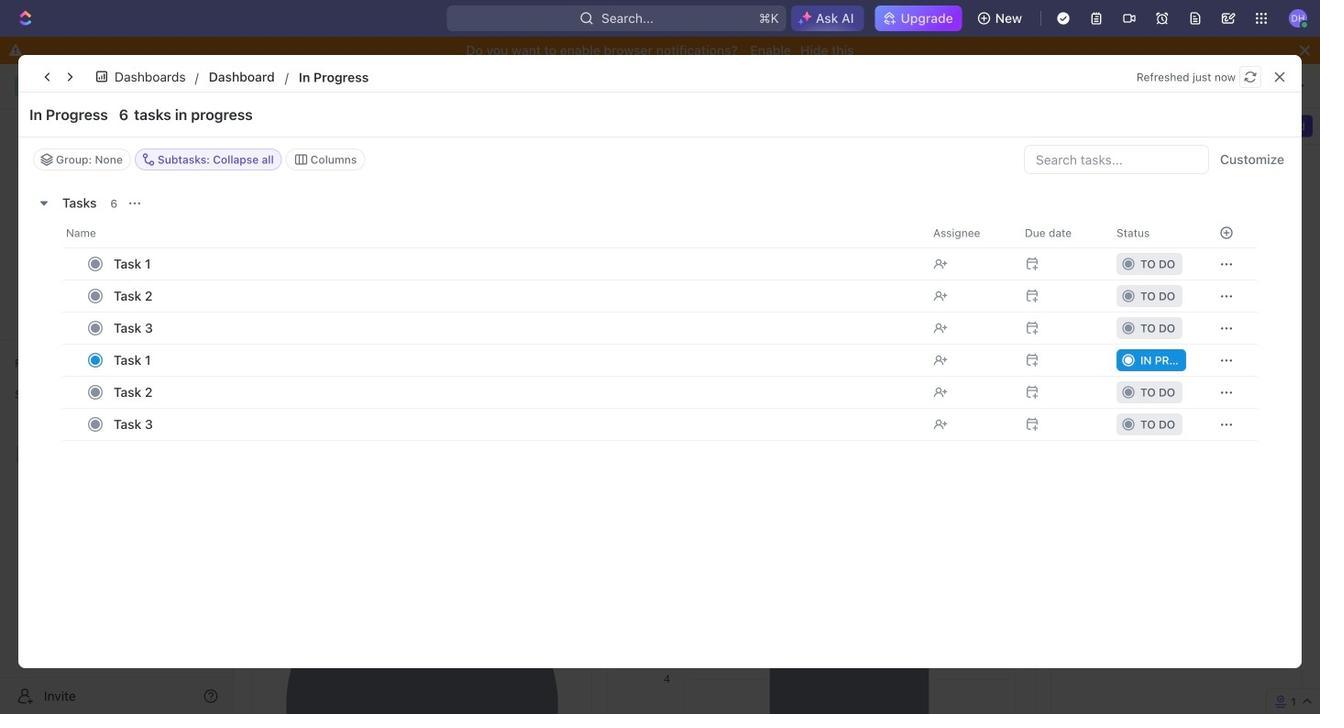 Task type: describe. For each thing, give the bounding box(es) containing it.
tree inside sidebar navigation
[[7, 409, 226, 532]]

sidebar navigation
[[0, 64, 234, 714]]



Task type: locate. For each thing, give the bounding box(es) containing it.
None text field
[[361, 74, 658, 97]]

Search tasks... text field
[[1025, 146, 1208, 173]]

tree
[[7, 409, 226, 532]]



Task type: vqa. For each thing, say whether or not it's contained in the screenshot.
tree
yes



